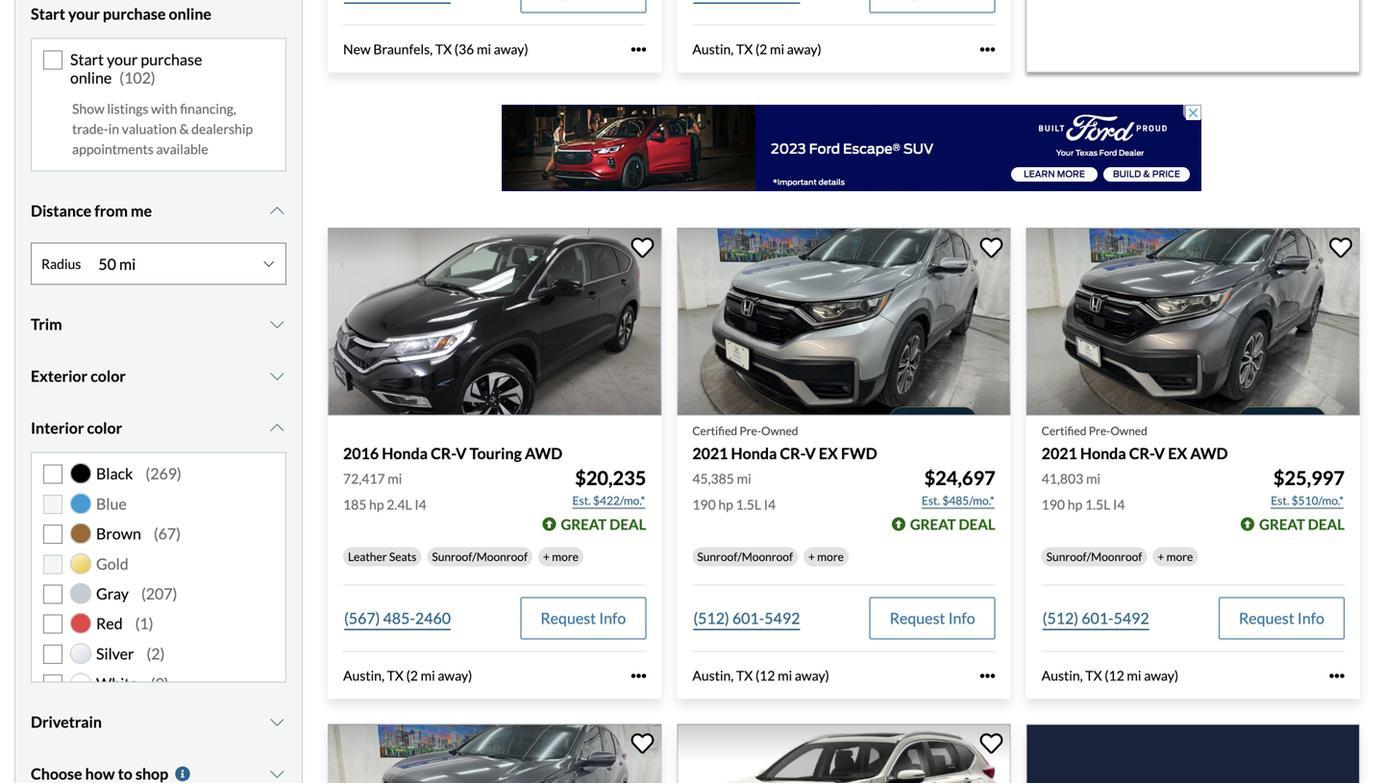 Task type: locate. For each thing, give the bounding box(es) containing it.
sunroof/moonroof down 41,803 mi 190 hp 1.5l i4
[[1046, 550, 1142, 564]]

0 horizontal spatial cr-
[[431, 444, 456, 463]]

0 horizontal spatial request info button
[[520, 598, 646, 640]]

0 horizontal spatial great deal
[[561, 516, 646, 533]]

(512) 601-5492 for $24,697
[[693, 609, 800, 628]]

1 request info from the left
[[540, 609, 626, 628]]

austin, tx (2 mi away)
[[692, 41, 822, 57], [343, 668, 472, 684]]

sunroof/moonroof down 45,385 mi 190 hp 1.5l i4
[[697, 550, 793, 564]]

0 horizontal spatial 601-
[[732, 609, 764, 628]]

1 horizontal spatial start
[[70, 50, 104, 69]]

honda up 45,385 mi 190 hp 1.5l i4
[[731, 444, 777, 463]]

ellipsis h image
[[631, 42, 646, 57], [1329, 668, 1345, 684]]

1 horizontal spatial (12
[[1105, 668, 1124, 684]]

2 request from the left
[[890, 609, 945, 628]]

1 vertical spatial purchase
[[141, 50, 202, 69]]

0 horizontal spatial +
[[543, 550, 550, 564]]

+ for $25,997
[[1158, 550, 1164, 564]]

1 (12 from the left
[[755, 668, 775, 684]]

1 horizontal spatial hp
[[718, 497, 733, 513]]

1 est. from the left
[[572, 494, 591, 508]]

2 190 from the left
[[1042, 497, 1065, 513]]

request info
[[540, 609, 626, 628], [890, 609, 975, 628], [1239, 609, 1325, 628]]

1 horizontal spatial owned
[[1110, 424, 1147, 438]]

away)
[[494, 41, 528, 57], [787, 41, 822, 57], [438, 668, 472, 684], [795, 668, 829, 684], [1144, 668, 1179, 684]]

0 horizontal spatial austin, tx (2 mi away)
[[343, 668, 472, 684]]

certified up 45,385
[[692, 424, 737, 438]]

1 + more from the left
[[543, 550, 579, 564]]

1 request info button from the left
[[520, 598, 646, 640]]

1 horizontal spatial 190
[[1042, 497, 1065, 513]]

0 horizontal spatial (512)
[[693, 609, 729, 628]]

i4 inside 41,803 mi 190 hp 1.5l i4
[[1113, 497, 1125, 513]]

hp for $25,997
[[1068, 497, 1083, 513]]

color for exterior color
[[90, 367, 126, 386]]

(567)
[[344, 609, 380, 628]]

great deal down est. $422/mo.* button
[[561, 516, 646, 533]]

1.5l
[[736, 497, 761, 513], [1085, 497, 1111, 513]]

pre- inside the certified pre-owned 2021 honda cr-v ex awd
[[1089, 424, 1110, 438]]

2 horizontal spatial deal
[[1308, 516, 1345, 533]]

2 i4 from the left
[[764, 497, 776, 513]]

0 horizontal spatial 5492
[[764, 609, 800, 628]]

chevron down image for trim
[[268, 317, 286, 332]]

2 info from the left
[[948, 609, 975, 628]]

(512) 601-5492
[[693, 609, 800, 628], [1043, 609, 1149, 628]]

1 horizontal spatial austin, tx (12 mi away)
[[1042, 668, 1179, 684]]

hp inside 45,385 mi 190 hp 1.5l i4
[[718, 497, 733, 513]]

1 horizontal spatial (512)
[[1043, 609, 1079, 628]]

4 chevron down image from the top
[[268, 767, 286, 782]]

3 info from the left
[[1298, 609, 1325, 628]]

1 i4 from the left
[[415, 497, 427, 513]]

1 horizontal spatial great deal
[[910, 516, 995, 533]]

2 ex from the left
[[1168, 444, 1187, 463]]

more
[[552, 550, 579, 564], [817, 550, 844, 564], [1167, 550, 1193, 564]]

2 pre- from the left
[[1089, 424, 1110, 438]]

hp down 45,385
[[718, 497, 733, 513]]

0 horizontal spatial certified
[[692, 424, 737, 438]]

2 (512) 601-5492 from the left
[[1043, 609, 1149, 628]]

3 chevron down image from the top
[[268, 421, 286, 436]]

est. down the $25,997
[[1271, 494, 1289, 508]]

0 horizontal spatial austin, tx (12 mi away)
[[692, 668, 829, 684]]

est.
[[572, 494, 591, 508], [922, 494, 940, 508], [1271, 494, 1289, 508]]

1 horizontal spatial est.
[[922, 494, 940, 508]]

0 horizontal spatial i4
[[415, 497, 427, 513]]

trim
[[31, 315, 62, 334]]

2 est. from the left
[[922, 494, 940, 508]]

0 horizontal spatial owned
[[761, 424, 798, 438]]

i4 down certified pre-owned 2021 honda cr-v ex fwd
[[764, 497, 776, 513]]

valuation
[[122, 121, 177, 137]]

3 honda from the left
[[1080, 444, 1126, 463]]

austin, tx (12 mi away) for $24,697
[[692, 668, 829, 684]]

0 horizontal spatial awd
[[525, 444, 563, 463]]

leather seats
[[348, 550, 417, 564]]

2 horizontal spatial + more
[[1158, 550, 1193, 564]]

1.5l inside 45,385 mi 190 hp 1.5l i4
[[736, 497, 761, 513]]

41,803 mi 190 hp 1.5l i4
[[1042, 471, 1125, 513]]

deal down $485/mo.*
[[959, 516, 995, 533]]

2021 inside the certified pre-owned 2021 honda cr-v ex awd
[[1042, 444, 1077, 463]]

2 horizontal spatial request info button
[[1219, 598, 1345, 640]]

3 deal from the left
[[1308, 516, 1345, 533]]

185
[[343, 497, 367, 513]]

3 request info from the left
[[1239, 609, 1325, 628]]

great deal down est. $485/mo.* "button"
[[910, 516, 995, 533]]

1 horizontal spatial i4
[[764, 497, 776, 513]]

hp down "41,803"
[[1068, 497, 1083, 513]]

color up the black
[[87, 419, 122, 438]]

2 certified from the left
[[1042, 424, 1087, 438]]

show
[[72, 101, 104, 117]]

v inside the certified pre-owned 2021 honda cr-v ex awd
[[1154, 444, 1165, 463]]

your up "listings"
[[107, 50, 138, 69]]

ellipsis h image for new braunfels, tx (36 mi away)
[[631, 42, 646, 57]]

0 vertical spatial start
[[31, 4, 65, 23]]

0 vertical spatial start your purchase online
[[31, 4, 211, 23]]

1 horizontal spatial pre-
[[1089, 424, 1110, 438]]

3 i4 from the left
[[1113, 497, 1125, 513]]

1 vertical spatial ellipsis h image
[[1329, 668, 1345, 684]]

1 horizontal spatial 5492
[[1114, 609, 1149, 628]]

$20,235
[[575, 467, 646, 490]]

great for $24,697
[[910, 516, 956, 533]]

(67)
[[154, 524, 181, 543]]

190 inside 45,385 mi 190 hp 1.5l i4
[[692, 497, 716, 513]]

0 vertical spatial chevron down image
[[268, 317, 286, 332]]

190
[[692, 497, 716, 513], [1042, 497, 1065, 513]]

1 horizontal spatial request info
[[890, 609, 975, 628]]

1 chevron down image from the top
[[268, 317, 286, 332]]

2 2021 from the left
[[1042, 444, 1077, 463]]

1 horizontal spatial (512) 601-5492 button
[[1042, 598, 1150, 640]]

+ more
[[543, 550, 579, 564], [808, 550, 844, 564], [1158, 550, 1193, 564]]

certified up "41,803"
[[1042, 424, 1087, 438]]

est. down $20,235 at the left bottom of the page
[[572, 494, 591, 508]]

0 horizontal spatial deal
[[610, 516, 646, 533]]

exterior color button
[[31, 352, 286, 401]]

2 + more from the left
[[808, 550, 844, 564]]

0 horizontal spatial (512) 601-5492
[[693, 609, 800, 628]]

mi inside 45,385 mi 190 hp 1.5l i4
[[737, 471, 751, 487]]

certified pre-owned 2021 honda cr-v ex fwd
[[692, 424, 877, 463]]

2 horizontal spatial est.
[[1271, 494, 1289, 508]]

1 horizontal spatial (512) 601-5492
[[1043, 609, 1149, 628]]

pre- up 45,385 mi 190 hp 1.5l i4
[[740, 424, 761, 438]]

2 horizontal spatial v
[[1154, 444, 1165, 463]]

great deal for $25,997
[[1259, 516, 1345, 533]]

start your purchase online up (102)
[[31, 4, 211, 23]]

honda inside certified pre-owned 2021 honda cr-v ex fwd
[[731, 444, 777, 463]]

fwd
[[841, 444, 877, 463]]

great deal down est. $510/mo.* button on the right bottom of page
[[1259, 516, 1345, 533]]

purchase
[[103, 4, 166, 23], [141, 50, 202, 69]]

certified inside certified pre-owned 2021 honda cr-v ex fwd
[[692, 424, 737, 438]]

modern steel metallic 2021 honda cr-v ex awd suv / crossover all-wheel drive continuously variable transmission image
[[1026, 228, 1360, 416], [328, 724, 662, 783]]

2 horizontal spatial sunroof/moonroof
[[1046, 550, 1142, 564]]

me
[[131, 202, 152, 220]]

brown
[[96, 524, 141, 543]]

2 601- from the left
[[1082, 609, 1114, 628]]

braunfels,
[[373, 41, 433, 57]]

0 vertical spatial online
[[169, 4, 211, 23]]

pre- inside certified pre-owned 2021 honda cr-v ex fwd
[[740, 424, 761, 438]]

deal
[[610, 516, 646, 533], [959, 516, 995, 533], [1308, 516, 1345, 533]]

1 (512) from the left
[[693, 609, 729, 628]]

online inside dropdown button
[[169, 4, 211, 23]]

1 horizontal spatial 2021
[[1042, 444, 1077, 463]]

request
[[540, 609, 596, 628], [890, 609, 945, 628], [1239, 609, 1295, 628]]

certified
[[692, 424, 737, 438], [1042, 424, 1087, 438]]

info for $24,697
[[948, 609, 975, 628]]

cr- inside certified pre-owned 2021 honda cr-v ex fwd
[[780, 444, 805, 463]]

1 horizontal spatial request info button
[[870, 598, 995, 640]]

pre-
[[740, 424, 761, 438], [1089, 424, 1110, 438]]

2 horizontal spatial info
[[1298, 609, 1325, 628]]

start inside start your purchase online
[[70, 50, 104, 69]]

3 v from the left
[[1154, 444, 1165, 463]]

2 1.5l from the left
[[1085, 497, 1111, 513]]

1 request from the left
[[540, 609, 596, 628]]

3 + more from the left
[[1158, 550, 1193, 564]]

190 down 45,385
[[692, 497, 716, 513]]

1 horizontal spatial ellipsis h image
[[1329, 668, 1345, 684]]

0 horizontal spatial more
[[552, 550, 579, 564]]

601-
[[732, 609, 764, 628], [1082, 609, 1114, 628]]

1 vertical spatial modern steel metallic 2021 honda cr-v ex awd suv / crossover all-wheel drive continuously variable transmission image
[[328, 724, 662, 783]]

2 chevron down image from the top
[[268, 715, 286, 730]]

1 certified from the left
[[692, 424, 737, 438]]

1 hp from the left
[[369, 497, 384, 513]]

2 hp from the left
[[718, 497, 733, 513]]

i4
[[415, 497, 427, 513], [764, 497, 776, 513], [1113, 497, 1125, 513]]

hp inside 41,803 mi 190 hp 1.5l i4
[[1068, 497, 1083, 513]]

0 horizontal spatial ellipsis h image
[[631, 42, 646, 57]]

1 info from the left
[[599, 609, 626, 628]]

2 more from the left
[[817, 550, 844, 564]]

request info button
[[520, 598, 646, 640], [870, 598, 995, 640], [1219, 598, 1345, 640]]

est. inside $20,235 est. $422/mo.*
[[572, 494, 591, 508]]

2 owned from the left
[[1110, 424, 1147, 438]]

2021 inside certified pre-owned 2021 honda cr-v ex fwd
[[692, 444, 728, 463]]

chevron down image inside drivetrain dropdown button
[[268, 715, 286, 730]]

hp inside 72,417 mi 185 hp 2.4l i4
[[369, 497, 384, 513]]

hp for $20,235
[[369, 497, 384, 513]]

deal down '$510/mo.*'
[[1308, 516, 1345, 533]]

great
[[561, 516, 607, 533], [910, 516, 956, 533], [1259, 516, 1305, 533]]

0 vertical spatial ellipsis h image
[[631, 42, 646, 57]]

2 cr- from the left
[[780, 444, 805, 463]]

purchase down start your purchase online dropdown button
[[141, 50, 202, 69]]

3 sunroof/moonroof from the left
[[1046, 550, 1142, 564]]

v inside certified pre-owned 2021 honda cr-v ex fwd
[[805, 444, 816, 463]]

honda inside the certified pre-owned 2021 honda cr-v ex awd
[[1080, 444, 1126, 463]]

1 vertical spatial chevron down image
[[268, 715, 286, 730]]

1 great from the left
[[561, 516, 607, 533]]

2021 for $24,697
[[692, 444, 728, 463]]

1 (512) 601-5492 from the left
[[693, 609, 800, 628]]

1 vertical spatial online
[[70, 68, 112, 87]]

5492 for $25,997
[[1114, 609, 1149, 628]]

awd
[[525, 444, 563, 463], [1190, 444, 1228, 463]]

request info for $25,997
[[1239, 609, 1325, 628]]

2 horizontal spatial more
[[1167, 550, 1193, 564]]

1 190 from the left
[[692, 497, 716, 513]]

2016
[[343, 444, 379, 463]]

5492
[[764, 609, 800, 628], [1114, 609, 1149, 628]]

black 2016 honda cr-v touring awd suv / crossover all-wheel drive continuously variable transmission image
[[328, 228, 662, 416]]

great down est. $422/mo.* button
[[561, 516, 607, 533]]

deal for $20,235
[[610, 516, 646, 533]]

1.5l down certified pre-owned 2021 honda cr-v ex fwd
[[736, 497, 761, 513]]

i4 inside 72,417 mi 185 hp 2.4l i4
[[415, 497, 427, 513]]

0 horizontal spatial 190
[[692, 497, 716, 513]]

color right exterior
[[90, 367, 126, 386]]

great down est. $510/mo.* button on the right bottom of page
[[1259, 516, 1305, 533]]

1 horizontal spatial v
[[805, 444, 816, 463]]

485-
[[383, 609, 415, 628]]

pre- up 41,803 mi 190 hp 1.5l i4
[[1089, 424, 1110, 438]]

2 awd from the left
[[1190, 444, 1228, 463]]

owned
[[761, 424, 798, 438], [1110, 424, 1147, 438]]

request info for $24,697
[[890, 609, 975, 628]]

2 deal from the left
[[959, 516, 995, 533]]

1 horizontal spatial austin, tx (2 mi away)
[[692, 41, 822, 57]]

3 cr- from the left
[[1129, 444, 1154, 463]]

1 chevron down image from the top
[[268, 204, 286, 219]]

i4 right 2.4l
[[415, 497, 427, 513]]

3 request info button from the left
[[1219, 598, 1345, 640]]

0 horizontal spatial sunroof/moonroof
[[432, 550, 528, 564]]

1 owned from the left
[[761, 424, 798, 438]]

chevron down image
[[268, 204, 286, 219], [268, 369, 286, 384], [268, 421, 286, 436], [268, 767, 286, 782]]

1 horizontal spatial cr-
[[780, 444, 805, 463]]

hp right 185
[[369, 497, 384, 513]]

start your purchase online up "listings"
[[70, 50, 202, 87]]

0 horizontal spatial your
[[68, 4, 100, 23]]

listings
[[107, 101, 148, 117]]

great for $25,997
[[1259, 516, 1305, 533]]

cr- inside the certified pre-owned 2021 honda cr-v ex awd
[[1129, 444, 1154, 463]]

2 chevron down image from the top
[[268, 369, 286, 384]]

request info button for $24,697
[[870, 598, 995, 640]]

chevron down image for exterior color
[[268, 369, 286, 384]]

2 (12 from the left
[[1105, 668, 1124, 684]]

distance from me
[[31, 202, 152, 220]]

info
[[599, 609, 626, 628], [948, 609, 975, 628], [1298, 609, 1325, 628]]

2021
[[692, 444, 728, 463], [1042, 444, 1077, 463]]

190 down "41,803"
[[1042, 497, 1065, 513]]

ellipsis h image
[[980, 42, 995, 57], [631, 668, 646, 684], [980, 668, 995, 684]]

online inside start your purchase online
[[70, 68, 112, 87]]

0 vertical spatial color
[[90, 367, 126, 386]]

1.5l inside 41,803 mi 190 hp 1.5l i4
[[1085, 497, 1111, 513]]

1 vertical spatial start
[[70, 50, 104, 69]]

2 (512) from the left
[[1043, 609, 1079, 628]]

1 pre- from the left
[[740, 424, 761, 438]]

mi inside 72,417 mi 185 hp 2.4l i4
[[388, 471, 402, 487]]

ex inside certified pre-owned 2021 honda cr-v ex fwd
[[819, 444, 838, 463]]

ex inside the certified pre-owned 2021 honda cr-v ex awd
[[1168, 444, 1187, 463]]

+ more for $24,697
[[808, 550, 844, 564]]

honda up 72,417 mi 185 hp 2.4l i4
[[382, 444, 428, 463]]

601- for $24,697
[[732, 609, 764, 628]]

(12 for $24,697
[[755, 668, 775, 684]]

mi
[[477, 41, 491, 57], [770, 41, 784, 57], [388, 471, 402, 487], [737, 471, 751, 487], [1086, 471, 1101, 487], [421, 668, 435, 684], [778, 668, 792, 684], [1127, 668, 1141, 684]]

1 horizontal spatial honda
[[731, 444, 777, 463]]

0 horizontal spatial start
[[31, 4, 65, 23]]

190 for $25,997
[[1042, 497, 1065, 513]]

2 horizontal spatial great deal
[[1259, 516, 1345, 533]]

2 horizontal spatial honda
[[1080, 444, 1126, 463]]

2 great from the left
[[910, 516, 956, 533]]

1 horizontal spatial + more
[[808, 550, 844, 564]]

2 horizontal spatial cr-
[[1129, 444, 1154, 463]]

1.5l for $24,697
[[736, 497, 761, 513]]

0 horizontal spatial 1.5l
[[736, 497, 761, 513]]

est. $510/mo.* button
[[1270, 491, 1345, 511]]

+
[[543, 550, 550, 564], [808, 550, 815, 564], [1158, 550, 1164, 564]]

1 horizontal spatial your
[[107, 50, 138, 69]]

sunroof/moonroof
[[432, 550, 528, 564], [697, 550, 793, 564], [1046, 550, 1142, 564]]

3 hp from the left
[[1068, 497, 1083, 513]]

2 5492 from the left
[[1114, 609, 1149, 628]]

est. down $24,697
[[922, 494, 940, 508]]

2 horizontal spatial request info
[[1239, 609, 1325, 628]]

+ more for $25,997
[[1158, 550, 1193, 564]]

1 5492 from the left
[[764, 609, 800, 628]]

financing,
[[180, 101, 236, 117]]

honda for $25,997
[[1080, 444, 1126, 463]]

your up 'show'
[[68, 4, 100, 23]]

2 v from the left
[[805, 444, 816, 463]]

silver
[[96, 644, 134, 663]]

deal down $422/mo.*
[[610, 516, 646, 533]]

1 vertical spatial color
[[87, 419, 122, 438]]

2 (512) 601-5492 button from the left
[[1042, 598, 1150, 640]]

1 horizontal spatial great
[[910, 516, 956, 533]]

honda up 41,803 mi 190 hp 1.5l i4
[[1080, 444, 1126, 463]]

(2)
[[147, 644, 165, 663]]

(12 for $25,997
[[1105, 668, 1124, 684]]

austin, tx (12 mi away)
[[692, 668, 829, 684], [1042, 668, 1179, 684]]

new braunfels, tx (36 mi away)
[[343, 41, 528, 57]]

chevron down image inside the interior color dropdown button
[[268, 421, 286, 436]]

ex
[[819, 444, 838, 463], [1168, 444, 1187, 463]]

i4 down the certified pre-owned 2021 honda cr-v ex awd
[[1113, 497, 1125, 513]]

(512)
[[693, 609, 729, 628], [1043, 609, 1079, 628]]

1 austin, tx (12 mi away) from the left
[[692, 668, 829, 684]]

2 great deal from the left
[[910, 516, 995, 533]]

2 + from the left
[[808, 550, 815, 564]]

1 1.5l from the left
[[736, 497, 761, 513]]

2 request info from the left
[[890, 609, 975, 628]]

3 + from the left
[[1158, 550, 1164, 564]]

0 horizontal spatial online
[[70, 68, 112, 87]]

1 great deal from the left
[[561, 516, 646, 533]]

2021 for $25,997
[[1042, 444, 1077, 463]]

certified inside the certified pre-owned 2021 honda cr-v ex awd
[[1042, 424, 1087, 438]]

1 horizontal spatial awd
[[1190, 444, 1228, 463]]

hp for $24,697
[[718, 497, 733, 513]]

0 horizontal spatial request
[[540, 609, 596, 628]]

gray
[[96, 584, 129, 603]]

2021 up "41,803"
[[1042, 444, 1077, 463]]

190 inside 41,803 mi 190 hp 1.5l i4
[[1042, 497, 1065, 513]]

2 honda from the left
[[731, 444, 777, 463]]

2021 up 45,385
[[692, 444, 728, 463]]

0 horizontal spatial request info
[[540, 609, 626, 628]]

austin,
[[692, 41, 734, 57], [343, 668, 384, 684], [692, 668, 734, 684], [1042, 668, 1083, 684]]

est. inside $25,997 est. $510/mo.*
[[1271, 494, 1289, 508]]

request info button for $25,997
[[1219, 598, 1345, 640]]

(269)
[[146, 464, 182, 483]]

3 great deal from the left
[[1259, 516, 1345, 533]]

sunroof/moonroof for $25,997
[[1046, 550, 1142, 564]]

0 horizontal spatial v
[[456, 444, 467, 463]]

purchase inside dropdown button
[[103, 4, 166, 23]]

honda
[[382, 444, 428, 463], [731, 444, 777, 463], [1080, 444, 1126, 463]]

1 (512) 601-5492 button from the left
[[692, 598, 801, 640]]

0 horizontal spatial est.
[[572, 494, 591, 508]]

0 horizontal spatial great
[[561, 516, 607, 533]]

1 ex from the left
[[819, 444, 838, 463]]

1 601- from the left
[[732, 609, 764, 628]]

sunroof/moonroof for $24,697
[[697, 550, 793, 564]]

0 horizontal spatial hp
[[369, 497, 384, 513]]

your inside start your purchase online dropdown button
[[68, 4, 100, 23]]

start your purchase online
[[31, 4, 211, 23], [70, 50, 202, 87]]

2 request info button from the left
[[870, 598, 995, 640]]

i4 inside 45,385 mi 190 hp 1.5l i4
[[764, 497, 776, 513]]

190 for $24,697
[[692, 497, 716, 513]]

1 deal from the left
[[610, 516, 646, 533]]

1 horizontal spatial online
[[169, 4, 211, 23]]

1.5l down the certified pre-owned 2021 honda cr-v ex awd
[[1085, 497, 1111, 513]]

owned inside certified pre-owned 2021 honda cr-v ex fwd
[[761, 424, 798, 438]]

2 austin, tx (12 mi away) from the left
[[1042, 668, 1179, 684]]

owned up 45,385 mi 190 hp 1.5l i4
[[761, 424, 798, 438]]

0 horizontal spatial 2021
[[692, 444, 728, 463]]

mi inside 41,803 mi 190 hp 1.5l i4
[[1086, 471, 1101, 487]]

certified for $24,697
[[692, 424, 737, 438]]

$24,697
[[924, 467, 995, 490]]

2 horizontal spatial request
[[1239, 609, 1295, 628]]

3 est. from the left
[[1271, 494, 1289, 508]]

601- for $25,997
[[1082, 609, 1114, 628]]

1 horizontal spatial certified
[[1042, 424, 1087, 438]]

est. inside the $24,697 est. $485/mo.*
[[922, 494, 940, 508]]

chevron down image for interior color
[[268, 421, 286, 436]]

3 more from the left
[[1167, 550, 1193, 564]]

great deal for $20,235
[[561, 516, 646, 533]]

1 2021 from the left
[[692, 444, 728, 463]]

1 horizontal spatial 601-
[[1082, 609, 1114, 628]]

chevron down image inside trim dropdown button
[[268, 317, 286, 332]]

0 vertical spatial (2
[[755, 41, 767, 57]]

2 horizontal spatial great
[[1259, 516, 1305, 533]]

trade-
[[72, 121, 108, 137]]

2 horizontal spatial +
[[1158, 550, 1164, 564]]

show listings with financing, trade-in valuation & dealership appointments available
[[72, 101, 253, 157]]

online
[[169, 4, 211, 23], [70, 68, 112, 87]]

1 horizontal spatial +
[[808, 550, 815, 564]]

chevron down image inside exterior color dropdown button
[[268, 369, 286, 384]]

3 great from the left
[[1259, 516, 1305, 533]]

2 sunroof/moonroof from the left
[[697, 550, 793, 564]]

owned up 41,803 mi 190 hp 1.5l i4
[[1110, 424, 1147, 438]]

sunroof/moonroof right seats
[[432, 550, 528, 564]]

1 horizontal spatial more
[[817, 550, 844, 564]]

1 horizontal spatial sunroof/moonroof
[[697, 550, 793, 564]]

owned inside the certified pre-owned 2021 honda cr-v ex awd
[[1110, 424, 1147, 438]]

available
[[156, 141, 208, 157]]

0 horizontal spatial ex
[[819, 444, 838, 463]]

purchase up (102)
[[103, 4, 166, 23]]

chevron down image for drivetrain
[[268, 715, 286, 730]]

purchase inside start your purchase online
[[141, 50, 202, 69]]

chevron down image inside distance from me dropdown button
[[268, 204, 286, 219]]

1 horizontal spatial deal
[[959, 516, 995, 533]]

chevron down image
[[268, 317, 286, 332], [268, 715, 286, 730]]

0 horizontal spatial modern steel metallic 2021 honda cr-v ex awd suv / crossover all-wheel drive continuously variable transmission image
[[328, 724, 662, 783]]

0 horizontal spatial (12
[[755, 668, 775, 684]]

1 vertical spatial (2
[[406, 668, 418, 684]]

&
[[179, 121, 189, 137]]

3 request from the left
[[1239, 609, 1295, 628]]

great down est. $485/mo.* "button"
[[910, 516, 956, 533]]



Task type: describe. For each thing, give the bounding box(es) containing it.
41,803
[[1042, 471, 1083, 487]]

72,417 mi 185 hp 2.4l i4
[[343, 471, 427, 513]]

(512) 601-5492 button for $24,697
[[692, 598, 801, 640]]

gold
[[96, 554, 128, 573]]

$24,697 est. $485/mo.*
[[922, 467, 995, 508]]

with
[[151, 101, 177, 117]]

start your purchase online button
[[31, 0, 286, 38]]

awd inside the certified pre-owned 2021 honda cr-v ex awd
[[1190, 444, 1228, 463]]

more for $24,697
[[817, 550, 844, 564]]

(207)
[[141, 584, 177, 603]]

(567) 485-2460 button
[[343, 598, 452, 640]]

from
[[94, 202, 128, 220]]

1 more from the left
[[552, 550, 579, 564]]

deal for $24,697
[[959, 516, 995, 533]]

$422/mo.*
[[593, 494, 645, 508]]

1 horizontal spatial (2
[[755, 41, 767, 57]]

2016 honda cr-v touring awd
[[343, 444, 563, 463]]

black
[[96, 464, 133, 483]]

request for $24,697
[[890, 609, 945, 628]]

+ for $24,697
[[808, 550, 815, 564]]

2.4l
[[387, 497, 412, 513]]

i4 for $20,235
[[415, 497, 427, 513]]

great for $20,235
[[561, 516, 607, 533]]

touring
[[470, 444, 522, 463]]

owned for $24,697
[[761, 424, 798, 438]]

(36
[[454, 41, 474, 57]]

certified for $25,997
[[1042, 424, 1087, 438]]

1 honda from the left
[[382, 444, 428, 463]]

dealership
[[191, 121, 253, 137]]

$485/mo.*
[[942, 494, 995, 508]]

v for $25,997
[[1154, 444, 1165, 463]]

deal for $25,997
[[1308, 516, 1345, 533]]

est. $485/mo.* button
[[921, 491, 995, 511]]

2460
[[415, 609, 451, 628]]

$510/mo.*
[[1292, 494, 1344, 508]]

great deal for $24,697
[[910, 516, 995, 533]]

exterior
[[31, 367, 88, 386]]

red
[[96, 614, 123, 633]]

ex for $25,997
[[1168, 444, 1187, 463]]

ellipsis h image for austin, tx (12 mi away)
[[1329, 668, 1345, 684]]

(512) for $24,697
[[693, 609, 729, 628]]

1.5l for $25,997
[[1085, 497, 1111, 513]]

drivetrain
[[31, 713, 102, 732]]

trim button
[[31, 301, 286, 349]]

(512) 601-5492 for $25,997
[[1043, 609, 1149, 628]]

info circle image
[[173, 767, 192, 782]]

new
[[343, 41, 371, 57]]

chevron down image for distance from me
[[268, 204, 286, 219]]

$20,235 est. $422/mo.*
[[572, 467, 646, 508]]

cr- for $24,697
[[780, 444, 805, 463]]

est. $422/mo.* button
[[571, 491, 646, 511]]

(567) 485-2460
[[344, 609, 451, 628]]

v for $24,697
[[805, 444, 816, 463]]

0 vertical spatial modern steel metallic 2021 honda cr-v ex awd suv / crossover all-wheel drive continuously variable transmission image
[[1026, 228, 1360, 416]]

(102)
[[119, 68, 155, 87]]

lunar silver metallic 2021 honda cr-v ex fwd suv / crossover front-wheel drive continuously variable transmission image
[[677, 228, 1011, 416]]

45,385 mi 190 hp 1.5l i4
[[692, 471, 776, 513]]

color for interior color
[[87, 419, 122, 438]]

(512) for $25,997
[[1043, 609, 1079, 628]]

$25,997
[[1273, 467, 1345, 490]]

45,385
[[692, 471, 734, 487]]

1 v from the left
[[456, 444, 467, 463]]

more for $25,997
[[1167, 550, 1193, 564]]

0 horizontal spatial (2
[[406, 668, 418, 684]]

cr- for $25,997
[[1129, 444, 1154, 463]]

ex for $24,697
[[819, 444, 838, 463]]

radius
[[41, 256, 81, 272]]

72,417
[[343, 471, 385, 487]]

advertisement region
[[502, 105, 1201, 191]]

interior
[[31, 419, 84, 438]]

est. for $24,697
[[922, 494, 940, 508]]

blue
[[96, 494, 127, 513]]

1 cr- from the left
[[431, 444, 456, 463]]

1 vertical spatial start your purchase online
[[70, 50, 202, 87]]

certified pre-owned 2021 honda cr-v ex awd
[[1042, 424, 1228, 463]]

seats
[[389, 550, 417, 564]]

pre- for $24,697
[[740, 424, 761, 438]]

appointments
[[72, 141, 154, 157]]

austin, tx (12 mi away) for $25,997
[[1042, 668, 1179, 684]]

start inside dropdown button
[[31, 4, 65, 23]]

$25,997 est. $510/mo.*
[[1271, 467, 1345, 508]]

i4 for $24,697
[[764, 497, 776, 513]]

drivetrain button
[[31, 699, 286, 747]]

platinum white pearl 2019 honda cr-v touring fwd suv / crossover front-wheel drive continuously variable transmission image
[[677, 724, 1011, 783]]

0 vertical spatial austin, tx (2 mi away)
[[692, 41, 822, 57]]

(1)
[[135, 614, 153, 633]]

(512) 601-5492 button for $25,997
[[1042, 598, 1150, 640]]

est. for $25,997
[[1271, 494, 1289, 508]]

interior color button
[[31, 404, 286, 452]]

1 awd from the left
[[525, 444, 563, 463]]

request for $25,997
[[1239, 609, 1295, 628]]

distance
[[31, 202, 91, 220]]

distance from me button
[[31, 187, 286, 235]]

pre- for $25,997
[[1089, 424, 1110, 438]]

(9)
[[151, 674, 169, 693]]

honda for $24,697
[[731, 444, 777, 463]]

white
[[96, 674, 138, 693]]

1 sunroof/moonroof from the left
[[432, 550, 528, 564]]

start your purchase online inside dropdown button
[[31, 4, 211, 23]]

in
[[108, 121, 119, 137]]

est. for $20,235
[[572, 494, 591, 508]]

owned for $25,997
[[1110, 424, 1147, 438]]

interior color
[[31, 419, 122, 438]]

exterior color
[[31, 367, 126, 386]]

5492 for $24,697
[[764, 609, 800, 628]]

i4 for $25,997
[[1113, 497, 1125, 513]]

info for $25,997
[[1298, 609, 1325, 628]]

leather
[[348, 550, 387, 564]]

1 + from the left
[[543, 550, 550, 564]]



Task type: vqa. For each thing, say whether or not it's contained in the screenshot.


